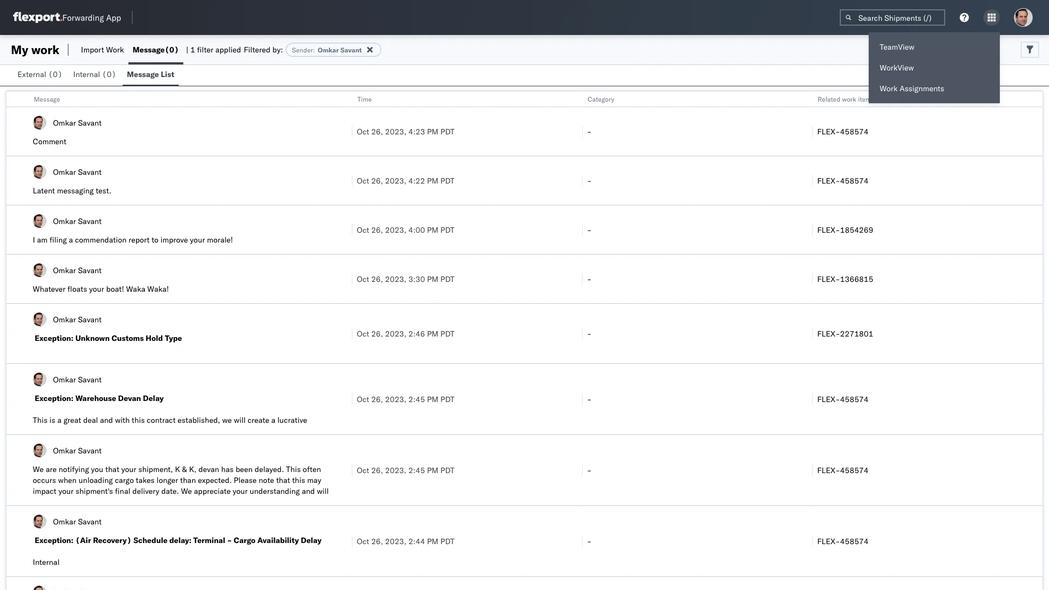 Task type: locate. For each thing, give the bounding box(es) containing it.
omkar savant
[[53, 118, 102, 127], [53, 167, 102, 177], [53, 216, 102, 226], [53, 265, 102, 275], [53, 315, 102, 324], [53, 375, 102, 384], [53, 446, 102, 455], [53, 517, 102, 526]]

2 horizontal spatial (0)
[[165, 45, 179, 54]]

as down appreciate
[[216, 497, 224, 507]]

omkar for i
[[53, 216, 76, 226]]

0 vertical spatial we
[[33, 465, 44, 474]]

message for (0)
[[133, 45, 165, 54]]

this is a great deal and with this contract established, we will create a lucrative partnership.
[[33, 415, 307, 436]]

5 26, from the top
[[371, 329, 383, 338]]

and inside we are notifying you that your shipment, k & k, devan has been delayed. this often occurs when unloading cargo takes longer than expected. please note that this may impact your shipment's final delivery date. we appreciate your understanding and will update you with the status of your shipment as soon as possible.
[[302, 486, 315, 496]]

applied
[[215, 45, 241, 54]]

6 2023, from the top
[[385, 394, 407, 404]]

partnership.
[[33, 426, 75, 436]]

1 flex- 458574 from the top
[[818, 127, 869, 136]]

1 2023, from the top
[[385, 127, 407, 136]]

omkar down floats
[[53, 315, 76, 324]]

2 pdt from the top
[[441, 176, 455, 185]]

shipment's
[[76, 486, 113, 496]]

work assignments link
[[869, 78, 1000, 99]]

- for latent
[[587, 176, 592, 185]]

work up external (0)
[[31, 42, 60, 57]]

0 horizontal spatial will
[[234, 415, 246, 425]]

1 horizontal spatial we
[[181, 486, 192, 496]]

please
[[234, 476, 257, 485]]

oct 26, 2023, 4:00 pm pdt
[[357, 225, 455, 234]]

1
[[190, 45, 195, 54]]

message down "external (0)" "button"
[[34, 95, 60, 103]]

sender
[[292, 46, 313, 54]]

omkar savant up filing
[[53, 216, 102, 226]]

1 horizontal spatial work
[[843, 95, 857, 103]]

work right the import on the top of page
[[106, 45, 124, 54]]

note
[[259, 476, 274, 485]]

- for comment
[[587, 127, 592, 136]]

commendation
[[75, 235, 127, 245]]

omkar savant up notifying
[[53, 446, 102, 455]]

devan
[[199, 465, 219, 474]]

import work
[[81, 45, 124, 54]]

458574
[[840, 127, 869, 136], [840, 176, 869, 185], [840, 394, 869, 404], [840, 465, 869, 475], [840, 537, 869, 546]]

delay right availability at left
[[301, 536, 322, 545]]

0 horizontal spatial you
[[59, 497, 71, 507]]

3 exception: from the top
[[35, 536, 73, 545]]

1 pdt from the top
[[441, 127, 455, 136]]

with
[[115, 415, 130, 425], [73, 497, 88, 507]]

1 vertical spatial this
[[286, 465, 301, 474]]

flex- 2271801
[[818, 329, 874, 338]]

savant up whatever floats your boat! waka waka!
[[78, 265, 102, 275]]

5 flex- 458574 from the top
[[818, 537, 869, 546]]

work
[[106, 45, 124, 54], [880, 84, 898, 93]]

7 pm from the top
[[427, 465, 439, 475]]

expected.
[[198, 476, 232, 485]]

1 horizontal spatial and
[[302, 486, 315, 496]]

6 flex- from the top
[[818, 394, 840, 404]]

great
[[63, 415, 81, 425]]

2 oct from the top
[[357, 176, 369, 185]]

7 flex- from the top
[[818, 465, 840, 475]]

0 vertical spatial message
[[133, 45, 165, 54]]

savant up test.
[[78, 167, 102, 177]]

a right is
[[57, 415, 61, 425]]

7 oct from the top
[[357, 465, 369, 475]]

omkar up latent messaging test. on the top of the page
[[53, 167, 76, 177]]

am
[[37, 235, 48, 245]]

4 26, from the top
[[371, 274, 383, 284]]

waka!
[[147, 284, 169, 294]]

2 oct 26, 2023, 2:45 pm pdt from the top
[[357, 465, 455, 475]]

pm
[[427, 127, 439, 136], [427, 176, 439, 185], [427, 225, 439, 234], [427, 274, 439, 284], [427, 329, 439, 338], [427, 394, 439, 404], [427, 465, 439, 475], [427, 537, 439, 546]]

0 vertical spatial will
[[234, 415, 246, 425]]

0 horizontal spatial a
[[57, 415, 61, 425]]

&
[[182, 465, 187, 474]]

(0) right external
[[48, 69, 62, 79]]

1 vertical spatial with
[[73, 497, 88, 507]]

flex-
[[818, 127, 840, 136], [818, 176, 840, 185], [818, 225, 840, 234], [818, 274, 840, 284], [818, 329, 840, 338], [818, 394, 840, 404], [818, 465, 840, 475], [818, 537, 840, 546]]

and
[[100, 415, 113, 425], [302, 486, 315, 496]]

you
[[91, 465, 103, 474], [59, 497, 71, 507]]

test.
[[96, 186, 111, 195]]

that up cargo
[[105, 465, 119, 474]]

terminal
[[193, 536, 225, 545]]

savant for latent
[[78, 167, 102, 177]]

resize handle column header for time
[[569, 91, 582, 590]]

0 vertical spatial and
[[100, 415, 113, 425]]

3 2023, from the top
[[385, 225, 407, 234]]

savant up (air
[[78, 517, 102, 526]]

1 vertical spatial internal
[[33, 558, 60, 567]]

pdt for i
[[441, 225, 455, 234]]

:
[[313, 46, 315, 54]]

1 flex- from the top
[[818, 127, 840, 136]]

2023, for i
[[385, 225, 407, 234]]

recovery)
[[93, 536, 132, 545]]

savant down internal (0) button
[[78, 118, 102, 127]]

with inside this is a great deal and with this contract established, we will create a lucrative partnership.
[[115, 415, 130, 425]]

0 horizontal spatial internal
[[33, 558, 60, 567]]

26, for whatever
[[371, 274, 383, 284]]

this left is
[[33, 415, 48, 425]]

your left "boat!"
[[89, 284, 104, 294]]

1 resize handle column header from the left
[[339, 91, 352, 590]]

0 vertical spatial that
[[105, 465, 119, 474]]

savant up notifying
[[78, 446, 102, 455]]

as left soon
[[187, 497, 195, 507]]

a right filing
[[69, 235, 73, 245]]

6 omkar savant from the top
[[53, 375, 102, 384]]

exception: for exception: warehouse devan delay
[[35, 394, 73, 403]]

will right we
[[234, 415, 246, 425]]

|
[[186, 45, 188, 54]]

1 vertical spatial delay
[[301, 536, 322, 545]]

1 vertical spatial that
[[276, 476, 290, 485]]

pdt for latent
[[441, 176, 455, 185]]

exception: unknown customs hold type
[[35, 333, 182, 343]]

1 vertical spatial work
[[843, 95, 857, 103]]

waka
[[126, 284, 145, 294]]

0 horizontal spatial this
[[33, 415, 48, 425]]

internal inside button
[[73, 69, 100, 79]]

26, for exception:
[[371, 329, 383, 338]]

2 2023, from the top
[[385, 176, 407, 185]]

(0) for external (0)
[[48, 69, 62, 79]]

1 horizontal spatial with
[[115, 415, 130, 425]]

your down when
[[58, 486, 74, 496]]

1 horizontal spatial this
[[286, 465, 301, 474]]

your
[[190, 235, 205, 245], [89, 284, 104, 294], [121, 465, 136, 474], [58, 486, 74, 496], [233, 486, 248, 496], [136, 497, 151, 507]]

26, for comment
[[371, 127, 383, 136]]

(0) inside "button"
[[48, 69, 62, 79]]

work
[[31, 42, 60, 57], [843, 95, 857, 103]]

- for whatever
[[587, 274, 592, 284]]

1 exception: from the top
[[35, 333, 73, 343]]

this inside this is a great deal and with this contract established, we will create a lucrative partnership.
[[33, 415, 48, 425]]

0 vertical spatial you
[[91, 465, 103, 474]]

exception: left (air
[[35, 536, 73, 545]]

2 flex- 458574 from the top
[[818, 176, 869, 185]]

1 horizontal spatial (0)
[[102, 69, 116, 79]]

3 26, from the top
[[371, 225, 383, 234]]

3 resize handle column header from the left
[[800, 91, 813, 590]]

flex- 458574
[[818, 127, 869, 136], [818, 176, 869, 185], [818, 394, 869, 404], [818, 465, 869, 475], [818, 537, 869, 546]]

0 vertical spatial delay
[[143, 394, 164, 403]]

1 vertical spatial 2:45
[[409, 465, 425, 475]]

2023, for we
[[385, 465, 407, 475]]

2023, for exception:
[[385, 329, 407, 338]]

2:45
[[409, 394, 425, 404], [409, 465, 425, 475]]

delay up "contract"
[[143, 394, 164, 403]]

savant for comment
[[78, 118, 102, 127]]

resize handle column header for category
[[800, 91, 813, 590]]

a right create
[[271, 415, 276, 425]]

0 vertical spatial work
[[31, 42, 60, 57]]

oct for latent
[[357, 176, 369, 185]]

omkar
[[318, 46, 339, 54], [53, 118, 76, 127], [53, 167, 76, 177], [53, 216, 76, 226], [53, 265, 76, 275], [53, 315, 76, 324], [53, 375, 76, 384], [53, 446, 76, 455], [53, 517, 76, 526]]

7 pdt from the top
[[441, 465, 455, 475]]

will inside this is a great deal and with this contract established, we will create a lucrative partnership.
[[234, 415, 246, 425]]

1 oct from the top
[[357, 127, 369, 136]]

external
[[17, 69, 46, 79]]

cargo
[[234, 536, 256, 545]]

1 vertical spatial exception:
[[35, 394, 73, 403]]

4 458574 from the top
[[840, 465, 869, 475]]

(0) left the |
[[165, 45, 179, 54]]

than
[[180, 476, 196, 485]]

3 omkar savant from the top
[[53, 216, 102, 226]]

omkar savant up floats
[[53, 265, 102, 275]]

savant for we
[[78, 446, 102, 455]]

0 vertical spatial 2:45
[[409, 394, 425, 404]]

1 458574 from the top
[[840, 127, 869, 136]]

4 flex- from the top
[[818, 274, 840, 284]]

1 vertical spatial will
[[317, 486, 329, 496]]

omkar up filing
[[53, 216, 76, 226]]

2 pm from the top
[[427, 176, 439, 185]]

omkar up comment
[[53, 118, 76, 127]]

1 horizontal spatial internal
[[73, 69, 100, 79]]

0 horizontal spatial (0)
[[48, 69, 62, 79]]

oct for i
[[357, 225, 369, 234]]

this left the often
[[286, 465, 301, 474]]

teamview
[[880, 42, 915, 52]]

will down may
[[317, 486, 329, 496]]

4:22
[[409, 176, 425, 185]]

floats
[[68, 284, 87, 294]]

by:
[[273, 45, 283, 54]]

and right deal
[[100, 415, 113, 425]]

3 flex- 458574 from the top
[[818, 394, 869, 404]]

2 vertical spatial exception:
[[35, 536, 73, 545]]

5 458574 from the top
[[840, 537, 869, 546]]

with left 'the'
[[73, 497, 88, 507]]

3 458574 from the top
[[840, 394, 869, 404]]

4 oct from the top
[[357, 274, 369, 284]]

you right update
[[59, 497, 71, 507]]

(0) down import work button
[[102, 69, 116, 79]]

0 vertical spatial oct 26, 2023, 2:45 pm pdt
[[357, 394, 455, 404]]

4 flex- 458574 from the top
[[818, 465, 869, 475]]

the
[[90, 497, 101, 507]]

1 horizontal spatial work
[[880, 84, 898, 93]]

1 horizontal spatial as
[[216, 497, 224, 507]]

message
[[133, 45, 165, 54], [127, 69, 159, 79], [34, 95, 60, 103]]

2023,
[[385, 127, 407, 136], [385, 176, 407, 185], [385, 225, 407, 234], [385, 274, 407, 284], [385, 329, 407, 338], [385, 394, 407, 404], [385, 465, 407, 475], [385, 537, 407, 546]]

6 26, from the top
[[371, 394, 383, 404]]

1 horizontal spatial will
[[317, 486, 329, 496]]

4 2023, from the top
[[385, 274, 407, 284]]

omkar savant for comment
[[53, 118, 102, 127]]

flex- 1854269
[[818, 225, 874, 234]]

omkar savant up the warehouse
[[53, 375, 102, 384]]

4 omkar savant from the top
[[53, 265, 102, 275]]

message left list at the top left of the page
[[127, 69, 159, 79]]

1 26, from the top
[[371, 127, 383, 136]]

latent messaging test.
[[33, 186, 111, 195]]

a
[[69, 235, 73, 245], [57, 415, 61, 425], [271, 415, 276, 425]]

pm for whatever
[[427, 274, 439, 284]]

omkar savant for i
[[53, 216, 102, 226]]

2 26, from the top
[[371, 176, 383, 185]]

0 vertical spatial internal
[[73, 69, 100, 79]]

as
[[187, 497, 195, 507], [216, 497, 224, 507]]

that
[[105, 465, 119, 474], [276, 476, 290, 485]]

5 omkar savant from the top
[[53, 315, 102, 324]]

your up cargo
[[121, 465, 136, 474]]

0 horizontal spatial this
[[132, 415, 145, 425]]

report
[[129, 235, 150, 245]]

savant right :
[[341, 46, 362, 54]]

1 vertical spatial oct 26, 2023, 2:45 pm pdt
[[357, 465, 455, 475]]

we up occurs
[[33, 465, 44, 474]]

work right related
[[843, 95, 857, 103]]

4 pdt from the top
[[441, 274, 455, 284]]

3 flex- from the top
[[818, 225, 840, 234]]

teamview link
[[869, 37, 1000, 57]]

0 vertical spatial with
[[115, 415, 130, 425]]

omkar savant up messaging
[[53, 167, 102, 177]]

savant up the warehouse
[[78, 375, 102, 384]]

0 horizontal spatial work
[[31, 42, 60, 57]]

2 458574 from the top
[[840, 176, 869, 185]]

lucrative
[[278, 415, 307, 425]]

latent
[[33, 186, 55, 195]]

2 exception: from the top
[[35, 394, 73, 403]]

8 pm from the top
[[427, 537, 439, 546]]

3 pm from the top
[[427, 225, 439, 234]]

we down than
[[181, 486, 192, 496]]

8 omkar savant from the top
[[53, 517, 102, 526]]

1 horizontal spatial this
[[292, 476, 305, 485]]

4:00
[[409, 225, 425, 234]]

pdt for whatever
[[441, 274, 455, 284]]

external (0)
[[17, 69, 62, 79]]

pdt
[[441, 127, 455, 136], [441, 176, 455, 185], [441, 225, 455, 234], [441, 274, 455, 284], [441, 329, 455, 338], [441, 394, 455, 404], [441, 465, 455, 475], [441, 537, 455, 546]]

omkar savant up (air
[[53, 517, 102, 526]]

6 oct from the top
[[357, 394, 369, 404]]

2 resize handle column header from the left
[[569, 91, 582, 590]]

assignments
[[900, 84, 945, 93]]

2 flex- from the top
[[818, 176, 840, 185]]

1854269
[[840, 225, 874, 234]]

2023, for comment
[[385, 127, 407, 136]]

soon
[[197, 497, 214, 507]]

0 horizontal spatial work
[[106, 45, 124, 54]]

0 horizontal spatial and
[[100, 415, 113, 425]]

458574 for we
[[840, 465, 869, 475]]

1 vertical spatial work
[[880, 84, 898, 93]]

internal for internal
[[33, 558, 60, 567]]

message inside button
[[127, 69, 159, 79]]

1 pm from the top
[[427, 127, 439, 136]]

0 vertical spatial exception:
[[35, 333, 73, 343]]

when
[[58, 476, 77, 485]]

1 vertical spatial we
[[181, 486, 192, 496]]

4 resize handle column header from the left
[[1030, 91, 1043, 590]]

4 pm from the top
[[427, 274, 439, 284]]

0 vertical spatial this
[[33, 415, 48, 425]]

0 vertical spatial work
[[106, 45, 124, 54]]

my
[[11, 42, 28, 57]]

will
[[234, 415, 246, 425], [317, 486, 329, 496]]

0 horizontal spatial as
[[187, 497, 195, 507]]

1 2:45 from the top
[[409, 394, 425, 404]]

exception: left the "unknown"
[[35, 333, 73, 343]]

this left "contract"
[[132, 415, 145, 425]]

savant up the "unknown"
[[78, 315, 102, 324]]

omkar savant up the "unknown"
[[53, 315, 102, 324]]

(0) inside button
[[102, 69, 116, 79]]

filtered
[[244, 45, 271, 54]]

3 oct from the top
[[357, 225, 369, 234]]

1 vertical spatial this
[[292, 476, 305, 485]]

internal (0)
[[73, 69, 116, 79]]

7 26, from the top
[[371, 465, 383, 475]]

7 2023, from the top
[[385, 465, 407, 475]]

message up message list
[[133, 45, 165, 54]]

exception: warehouse devan delay
[[35, 394, 164, 403]]

5 flex- from the top
[[818, 329, 840, 338]]

schedule
[[133, 536, 168, 545]]

resize handle column header
[[339, 91, 352, 590], [569, 91, 582, 590], [800, 91, 813, 590], [1030, 91, 1043, 590]]

workview
[[880, 63, 914, 72]]

8 oct from the top
[[357, 537, 369, 546]]

this left may
[[292, 476, 305, 485]]

1 vertical spatial message
[[127, 69, 159, 79]]

2 omkar savant from the top
[[53, 167, 102, 177]]

you up unloading
[[91, 465, 103, 474]]

5 2023, from the top
[[385, 329, 407, 338]]

and down may
[[302, 486, 315, 496]]

3 pdt from the top
[[441, 225, 455, 234]]

exception: up is
[[35, 394, 73, 403]]

1 vertical spatial and
[[302, 486, 315, 496]]

messaging
[[57, 186, 94, 195]]

exception:
[[35, 333, 73, 343], [35, 394, 73, 403], [35, 536, 73, 545]]

5 oct from the top
[[357, 329, 369, 338]]

5 pdt from the top
[[441, 329, 455, 338]]

5 pm from the top
[[427, 329, 439, 338]]

1 omkar savant from the top
[[53, 118, 102, 127]]

that up understanding
[[276, 476, 290, 485]]

omkar up floats
[[53, 265, 76, 275]]

0 horizontal spatial with
[[73, 497, 88, 507]]

omkar up notifying
[[53, 446, 76, 455]]

8 2023, from the top
[[385, 537, 407, 546]]

pm for i
[[427, 225, 439, 234]]

work for related
[[843, 95, 857, 103]]

(0)
[[165, 45, 179, 54], [48, 69, 62, 79], [102, 69, 116, 79]]

26, for we
[[371, 465, 383, 475]]

8 26, from the top
[[371, 537, 383, 546]]

1366815
[[840, 274, 874, 284]]

we
[[33, 465, 44, 474], [181, 486, 192, 496]]

with down devan
[[115, 415, 130, 425]]

flex- 458574 for comment
[[818, 127, 869, 136]]

2023, for latent
[[385, 176, 407, 185]]

this inside this is a great deal and with this contract established, we will create a lucrative partnership.
[[132, 415, 145, 425]]

work up item/shipment
[[880, 84, 898, 93]]

7 omkar savant from the top
[[53, 446, 102, 455]]

savant up commendation
[[78, 216, 102, 226]]

omkar savant up comment
[[53, 118, 102, 127]]

458574 for latent
[[840, 176, 869, 185]]

type
[[165, 333, 182, 343]]

0 vertical spatial this
[[132, 415, 145, 425]]



Task type: vqa. For each thing, say whether or not it's contained in the screenshot.
200 corresponding to ASN logic update test (air 4 error 1)
no



Task type: describe. For each thing, give the bounding box(es) containing it.
1 horizontal spatial delay
[[301, 536, 322, 545]]

delayed.
[[255, 465, 284, 474]]

savant for exception:
[[78, 315, 102, 324]]

0 horizontal spatial delay
[[143, 394, 164, 403]]

with inside we are notifying you that your shipment, k & k, devan has been delayed. this often occurs when unloading cargo takes longer than expected. please note that this may impact your shipment's final delivery date. we appreciate your understanding and will update you with the status of your shipment as soon as possible.
[[73, 497, 88, 507]]

flexport. image
[[13, 12, 62, 23]]

1 oct 26, 2023, 2:45 pm pdt from the top
[[357, 394, 455, 404]]

(0) for internal (0)
[[102, 69, 116, 79]]

forwarding app
[[62, 12, 121, 23]]

2 2:45 from the top
[[409, 465, 425, 475]]

omkar savant for latent
[[53, 167, 102, 177]]

savant for i
[[78, 216, 102, 226]]

458574 for comment
[[840, 127, 869, 136]]

work for my
[[31, 42, 60, 57]]

possible.
[[226, 497, 257, 507]]

message list button
[[123, 65, 179, 86]]

flex- for i
[[818, 225, 840, 234]]

occurs
[[33, 476, 56, 485]]

status
[[103, 497, 125, 507]]

oct 26, 2023, 4:22 pm pdt
[[357, 176, 455, 185]]

i am filing a commendation report to improve your morale!
[[33, 235, 233, 245]]

omkar right :
[[318, 46, 339, 54]]

we are notifying you that your shipment, k & k, devan has been delayed. this often occurs when unloading cargo takes longer than expected. please note that this may impact your shipment's final delivery date. we appreciate your understanding and will update you with the status of your shipment as soon as possible.
[[33, 465, 329, 507]]

will inside we are notifying you that your shipment, k & k, devan has been delayed. this often occurs when unloading cargo takes longer than expected. please note that this may impact your shipment's final delivery date. we appreciate your understanding and will update you with the status of your shipment as soon as possible.
[[317, 486, 329, 496]]

this inside we are notifying you that your shipment, k & k, devan has been delayed. this often occurs when unloading cargo takes longer than expected. please note that this may impact your shipment's final delivery date. we appreciate your understanding and will update you with the status of your shipment as soon as possible.
[[286, 465, 301, 474]]

omkar for we
[[53, 446, 76, 455]]

cargo
[[115, 476, 134, 485]]

internal (0) button
[[69, 65, 123, 86]]

internal for internal (0)
[[73, 69, 100, 79]]

final
[[115, 486, 130, 496]]

oct 26, 2023, 2:46 pm pdt
[[357, 329, 455, 338]]

26, for latent
[[371, 176, 383, 185]]

oct 26, 2023, 2:44 pm pdt
[[357, 537, 455, 546]]

are
[[46, 465, 57, 474]]

2271801
[[840, 329, 874, 338]]

customs
[[112, 333, 144, 343]]

oct for exception:
[[357, 329, 369, 338]]

Search Shipments (/) text field
[[840, 9, 946, 26]]

1 vertical spatial you
[[59, 497, 71, 507]]

oct 26, 2023, 4:23 pm pdt
[[357, 127, 455, 136]]

flex- for comment
[[818, 127, 840, 136]]

resize handle column header for related work item/shipment
[[1030, 91, 1043, 590]]

exception: for exception: (air recovery) schedule delay: terminal - cargo availability delay
[[35, 536, 73, 545]]

boat!
[[106, 284, 124, 294]]

flex- for exception:
[[818, 329, 840, 338]]

0 horizontal spatial that
[[105, 465, 119, 474]]

pdt for exception:
[[441, 329, 455, 338]]

pm for exception:
[[427, 329, 439, 338]]

shipment
[[153, 497, 185, 507]]

2 vertical spatial message
[[34, 95, 60, 103]]

flex- for whatever
[[818, 274, 840, 284]]

oct for we
[[357, 465, 369, 475]]

takes
[[136, 476, 155, 485]]

pm for latent
[[427, 176, 439, 185]]

your down delivery
[[136, 497, 151, 507]]

been
[[236, 465, 253, 474]]

k,
[[189, 465, 197, 474]]

category
[[588, 95, 614, 103]]

2:44
[[409, 537, 425, 546]]

k
[[175, 465, 180, 474]]

6 pdt from the top
[[441, 394, 455, 404]]

omkar up (air
[[53, 517, 76, 526]]

omkar for latent
[[53, 167, 76, 177]]

8 pdt from the top
[[441, 537, 455, 546]]

message for list
[[127, 69, 159, 79]]

8 flex- from the top
[[818, 537, 840, 546]]

this inside we are notifying you that your shipment, k & k, devan has been delayed. this often occurs when unloading cargo takes longer than expected. please note that this may impact your shipment's final delivery date. we appreciate your understanding and will update you with the status of your shipment as soon as possible.
[[292, 476, 305, 485]]

delay:
[[169, 536, 192, 545]]

and inside this is a great deal and with this contract established, we will create a lucrative partnership.
[[100, 415, 113, 425]]

- for i
[[587, 225, 592, 234]]

related
[[818, 95, 841, 103]]

pdt for we
[[441, 465, 455, 475]]

shipment,
[[138, 465, 173, 474]]

is
[[49, 415, 55, 425]]

unloading
[[79, 476, 113, 485]]

your left morale!
[[190, 235, 205, 245]]

0 horizontal spatial we
[[33, 465, 44, 474]]

1 horizontal spatial a
[[69, 235, 73, 245]]

may
[[307, 476, 322, 485]]

2 as from the left
[[216, 497, 224, 507]]

unknown
[[75, 333, 110, 343]]

flex- for latent
[[818, 176, 840, 185]]

oct 26, 2023, 3:30 pm pdt
[[357, 274, 455, 284]]

26, for i
[[371, 225, 383, 234]]

hold
[[146, 333, 163, 343]]

understanding
[[250, 486, 300, 496]]

delivery
[[132, 486, 159, 496]]

comment
[[33, 137, 66, 146]]

savant for whatever
[[78, 265, 102, 275]]

oct for whatever
[[357, 274, 369, 284]]

of
[[127, 497, 134, 507]]

pm for comment
[[427, 127, 439, 136]]

we
[[222, 415, 232, 425]]

filing
[[50, 235, 67, 245]]

message list
[[127, 69, 174, 79]]

filter
[[197, 45, 213, 54]]

external (0) button
[[13, 65, 69, 86]]

omkar for exception:
[[53, 315, 76, 324]]

deal
[[83, 415, 98, 425]]

omkar for whatever
[[53, 265, 76, 275]]

impact
[[33, 486, 56, 496]]

notifying
[[59, 465, 89, 474]]

omkar for comment
[[53, 118, 76, 127]]

resize handle column header for message
[[339, 91, 352, 590]]

morale!
[[207, 235, 233, 245]]

longer
[[157, 476, 178, 485]]

2:46
[[409, 329, 425, 338]]

1 as from the left
[[187, 497, 195, 507]]

6 pm from the top
[[427, 394, 439, 404]]

warehouse
[[75, 394, 116, 403]]

workview link
[[869, 57, 1000, 78]]

exception: for exception: unknown customs hold type
[[35, 333, 73, 343]]

import work button
[[77, 35, 128, 65]]

omkar savant for whatever
[[53, 265, 102, 275]]

3:30
[[409, 274, 425, 284]]

flex- 458574 for latent
[[818, 176, 869, 185]]

(air
[[75, 536, 91, 545]]

omkar up the warehouse
[[53, 375, 76, 384]]

to
[[152, 235, 159, 245]]

oct for comment
[[357, 127, 369, 136]]

availability
[[257, 536, 299, 545]]

work assignments
[[880, 84, 945, 93]]

pdt for comment
[[441, 127, 455, 136]]

(0) for message (0)
[[165, 45, 179, 54]]

- for we
[[587, 465, 592, 475]]

2 horizontal spatial a
[[271, 415, 276, 425]]

flex- for we
[[818, 465, 840, 475]]

1 horizontal spatial you
[[91, 465, 103, 474]]

flex- 458574 for we
[[818, 465, 869, 475]]

work inside button
[[106, 45, 124, 54]]

list
[[161, 69, 174, 79]]

time
[[357, 95, 372, 103]]

contract
[[147, 415, 176, 425]]

related work item/shipment
[[818, 95, 903, 103]]

4:23
[[409, 127, 425, 136]]

2023, for whatever
[[385, 274, 407, 284]]

date.
[[161, 486, 179, 496]]

- for exception:
[[587, 329, 592, 338]]

pm for we
[[427, 465, 439, 475]]

omkar savant for exception:
[[53, 315, 102, 324]]

1 horizontal spatial that
[[276, 476, 290, 485]]

omkar savant for we
[[53, 446, 102, 455]]

| 1 filter applied filtered by:
[[186, 45, 283, 54]]

message (0)
[[133, 45, 179, 54]]

item/shipment
[[859, 95, 903, 103]]

my work
[[11, 42, 60, 57]]

your up possible.
[[233, 486, 248, 496]]



